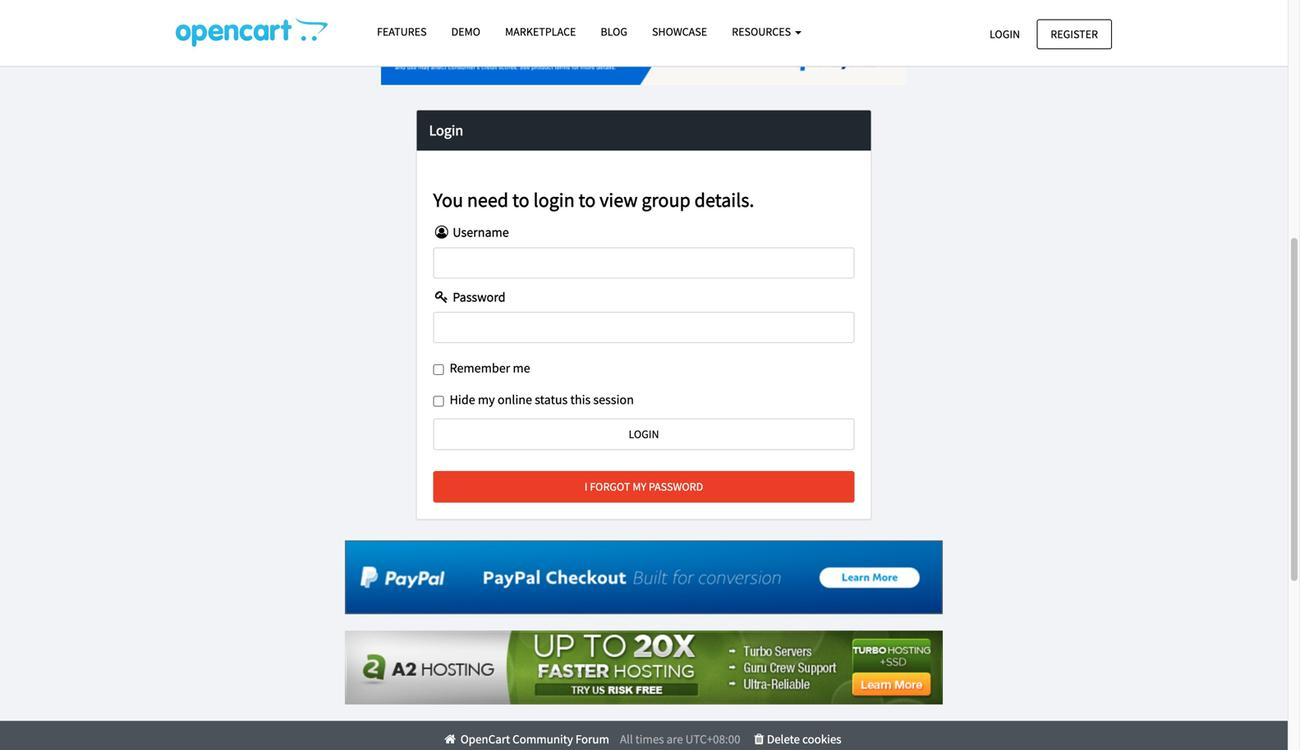 Task type: vqa. For each thing, say whether or not it's contained in the screenshot.
Final
no



Task type: describe. For each thing, give the bounding box(es) containing it.
blog link
[[588, 17, 640, 46]]

marketplace link
[[493, 17, 588, 46]]

a2 hosting image
[[345, 631, 943, 705]]

0 vertical spatial paypal payment gateway image
[[381, 0, 907, 85]]

0 horizontal spatial login
[[429, 121, 463, 140]]

me
[[513, 360, 530, 376]]

status
[[535, 392, 568, 408]]

login link
[[976, 19, 1034, 49]]

Password password field
[[433, 312, 855, 343]]

1 horizontal spatial login
[[990, 27, 1020, 41]]

blog
[[601, 24, 627, 39]]

forum
[[575, 732, 609, 747]]

2 to from the left
[[579, 188, 596, 212]]

Username text field
[[433, 247, 855, 279]]

cookies
[[802, 732, 841, 747]]

this
[[570, 392, 591, 408]]

opencart
[[460, 732, 510, 747]]

user circle o image
[[433, 226, 450, 239]]

login
[[533, 188, 575, 212]]

marketplace
[[505, 24, 576, 39]]

hide my online status this session
[[450, 392, 634, 408]]

remember me
[[450, 360, 530, 376]]

view
[[600, 188, 638, 212]]

demo link
[[439, 17, 493, 46]]

need
[[467, 188, 508, 212]]

1 horizontal spatial my
[[633, 480, 646, 494]]

showcase
[[652, 24, 707, 39]]

all
[[620, 732, 633, 747]]

key image
[[433, 291, 450, 304]]

forgot
[[590, 480, 630, 494]]

password
[[450, 289, 505, 305]]

i forgot my password link
[[433, 471, 855, 503]]

remember
[[450, 360, 510, 376]]

register
[[1051, 27, 1098, 41]]

menu bar containing opencart community forum
[[172, 721, 1112, 751]]

hide
[[450, 392, 475, 408]]

home image
[[442, 733, 458, 746]]



Task type: locate. For each thing, give the bounding box(es) containing it.
login left the register
[[990, 27, 1020, 41]]

0 vertical spatial login
[[990, 27, 1020, 41]]

delete
[[767, 732, 800, 747]]

1 horizontal spatial to
[[579, 188, 596, 212]]

features
[[377, 24, 427, 39]]

utc+08:00
[[685, 732, 740, 747]]

i
[[585, 480, 588, 494]]

1 vertical spatial my
[[633, 480, 646, 494]]

session
[[593, 392, 634, 408]]

demo
[[451, 24, 480, 39]]

are
[[667, 732, 683, 747]]

group
[[642, 188, 691, 212]]

to left 'login'
[[512, 188, 529, 212]]

details.
[[694, 188, 754, 212]]

online
[[498, 392, 532, 408]]

i forgot my password
[[585, 480, 703, 494]]

None checkbox
[[433, 365, 444, 375], [433, 396, 444, 407], [433, 365, 444, 375], [433, 396, 444, 407]]

1 to from the left
[[512, 188, 529, 212]]

you
[[433, 188, 463, 212]]

you need to login to view group details.
[[433, 188, 754, 212]]

resources link
[[720, 17, 814, 46]]

0 vertical spatial my
[[478, 392, 495, 408]]

menu bar
[[172, 721, 1112, 751]]

opencart community forum
[[458, 732, 609, 747]]

my
[[478, 392, 495, 408], [633, 480, 646, 494]]

password
[[649, 480, 703, 494]]

my right hide
[[478, 392, 495, 408]]

None submit
[[433, 419, 855, 450]]

to
[[512, 188, 529, 212], [579, 188, 596, 212]]

register link
[[1037, 19, 1112, 49]]

username
[[450, 224, 509, 241]]

to left "view"
[[579, 188, 596, 212]]

trash image
[[751, 733, 767, 746]]

paypal payment gateway image
[[381, 0, 907, 85], [345, 541, 943, 615]]

delete cookies
[[767, 732, 841, 747]]

opencart community forum link
[[442, 732, 609, 747]]

showcase link
[[640, 17, 720, 46]]

0 horizontal spatial to
[[512, 188, 529, 212]]

delete cookies link
[[751, 732, 841, 747]]

1 vertical spatial paypal payment gateway image
[[345, 541, 943, 615]]

login up you
[[429, 121, 463, 140]]

my right forgot
[[633, 480, 646, 494]]

times
[[635, 732, 664, 747]]

1 vertical spatial login
[[429, 121, 463, 140]]

0 horizontal spatial my
[[478, 392, 495, 408]]

features link
[[365, 17, 439, 46]]

resources
[[732, 24, 793, 39]]

login
[[990, 27, 1020, 41], [429, 121, 463, 140]]

community
[[513, 732, 573, 747]]

all times are utc+08:00
[[620, 732, 740, 747]]



